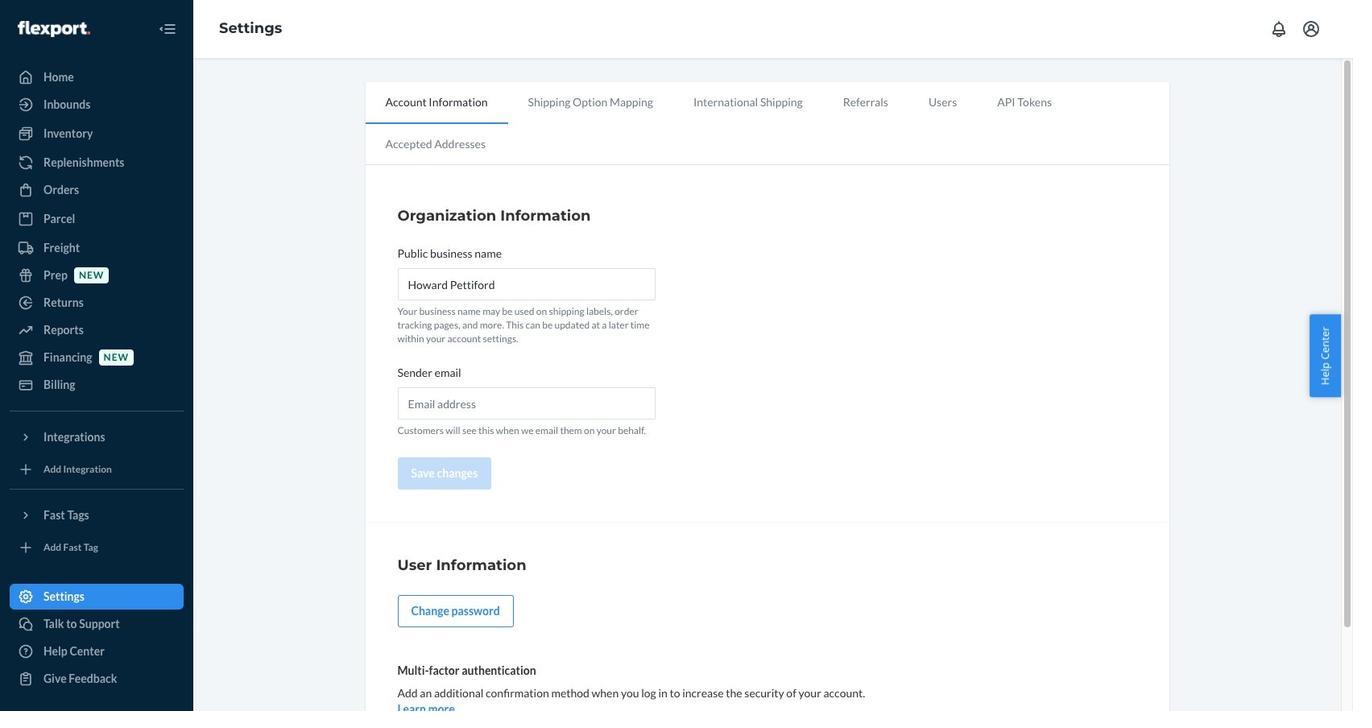 Task type: locate. For each thing, give the bounding box(es) containing it.
tab
[[365, 82, 508, 124], [508, 82, 674, 122], [674, 82, 823, 122], [823, 82, 909, 122], [909, 82, 978, 122], [978, 82, 1072, 122], [365, 124, 506, 164]]

Email address email field
[[398, 388, 655, 420]]

close navigation image
[[158, 19, 177, 39]]

tab list
[[365, 82, 1170, 165]]



Task type: vqa. For each thing, say whether or not it's contained in the screenshot.
the middle TO
no



Task type: describe. For each thing, give the bounding box(es) containing it.
Business name text field
[[398, 268, 655, 301]]

open account menu image
[[1302, 19, 1321, 39]]

open notifications image
[[1270, 19, 1289, 39]]

flexport logo image
[[18, 21, 90, 37]]



